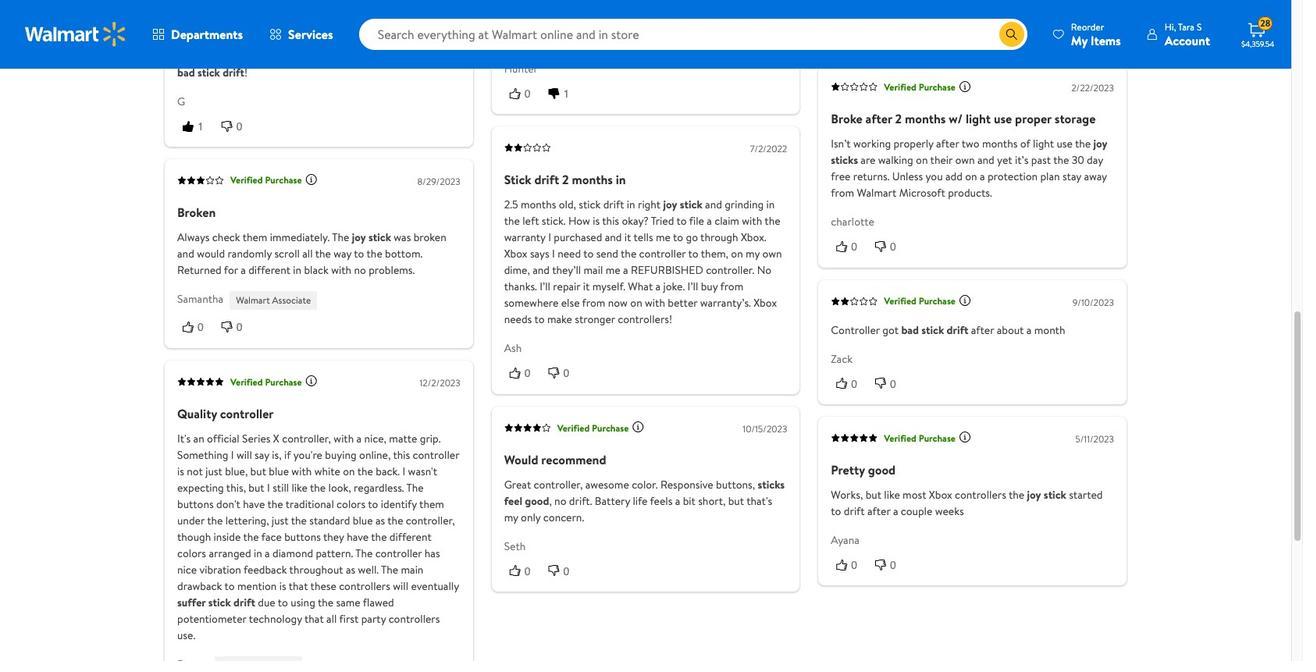 Task type: describe. For each thing, give the bounding box(es) containing it.
2 i'll from the left
[[688, 279, 698, 295]]

the up xbox.
[[765, 213, 780, 229]]

and up send
[[605, 230, 622, 245]]

suffer
[[177, 595, 206, 610]]

verified purchase for controller
[[230, 375, 302, 388]]

controller got bad stick drift after about a month
[[831, 322, 1065, 338]]

0 vertical spatial xbox
[[504, 246, 527, 262]]

verified purchase information image
[[959, 80, 971, 93]]

1 horizontal spatial just
[[272, 513, 289, 528]]

properly
[[894, 136, 934, 152]]

sticks inside isn't working properly after two months of light use the joy sticks
[[831, 152, 858, 168]]

2 for drift
[[562, 171, 569, 188]]

controllers inside due to using the same flawed potentiometer technology that all first party controllers use.
[[389, 611, 440, 627]]

s
[[1197, 20, 1202, 33]]

first
[[339, 611, 359, 627]]

1 i'll from the left
[[540, 279, 550, 295]]

mention inside it's an official series x controller, with a nice, matte grip. something i will say is, if you're buying online, this controller is not just blue, but blue with white on the back. i wasn't expecting this, but i still like the look, regardless. the buttons don't have the traditional colors to identify them under the lettering, just the standard blue as the controller, though inside the face buttons they have the different colors arranged in a diamond pattern. the controller has nice vibration feedback throughout as well. the main drawback to mention is that these controllers will eventually suffer stick drift
[[237, 578, 277, 594]]

drift.
[[569, 493, 592, 509]]

repair
[[553, 279, 580, 295]]

quality
[[177, 405, 217, 422]]

through
[[700, 230, 738, 245]]

1 for the rightmost 1 button
[[563, 87, 569, 100]]

the up well.
[[371, 529, 387, 545]]

grinding
[[725, 197, 764, 213]]

walmart image
[[25, 22, 126, 47]]

a inside are walking on their own and yet it's past the 30 day free returns. unless you add on a protection plan stay away from walmart microsoft products.
[[980, 169, 985, 184]]

only inside , no drift. battery life feels a bit short, but that's my only concern.
[[521, 510, 541, 525]]

and grinding in the left stick. how is this okay? tried to file a claim with the warranty i purchased and it tells me to go through xbox. xbox says i need to send the controller to them, on my own dime, and they'll mail me a refurbished controller. no thanks. i'll repair it myself. what a joke. i'll buy from somewhere else from now on with better warranty's. xbox needs to make stronger controllers!
[[504, 197, 782, 327]]

the right well.
[[381, 562, 398, 577]]

how
[[349, 15, 369, 31]]

0 vertical spatial will
[[237, 447, 252, 463]]

no
[[757, 262, 771, 278]]

identify
[[381, 496, 417, 512]]

make inside the and grinding in the left stick. how is this okay? tried to file a claim with the warranty i purchased and it tells me to go through xbox. xbox says i need to send the controller to them, on my own dime, and they'll mail me a refurbished controller. no thanks. i'll repair it myself. what a joke. i'll buy from somewhere else from now on with better warranty's. xbox needs to make stronger controllers!
[[547, 312, 572, 327]]

verified purchase up always check them immediately. the joy stick
[[230, 174, 302, 187]]

claim
[[715, 213, 739, 229]]

make inside already. microsoft needs to make more durable controllers
[[709, 15, 734, 31]]

i right says
[[552, 246, 555, 262]]

vibration
[[199, 562, 241, 577]]

isn't working properly after two months of light use the joy sticks
[[831, 136, 1108, 168]]

warranty inside the and grinding in the left stick. how is this okay? tried to file a claim with the warranty i purchased and it tells me to go through xbox. xbox says i need to send the controller to them, on my own dime, and they'll mail me a refurbished controller. no thanks. i'll repair it myself. what a joke. i'll buy from somewhere else from now on with better warranty's. xbox needs to make stronger controllers!
[[504, 230, 546, 245]]

items
[[1091, 32, 1121, 49]]

own inside are walking on their own and yet it's past the 30 day free returns. unless you add on a protection plan stay away from walmart microsoft products.
[[955, 152, 975, 168]]

you're
[[293, 447, 322, 463]]

due to using the same flawed potentiometer technology that all first party controllers use.
[[177, 595, 440, 643]]

1 horizontal spatial like
[[884, 487, 900, 503]]

1 horizontal spatial controller,
[[406, 513, 455, 528]]

the right send
[[621, 246, 637, 262]]

drift right stick
[[534, 171, 559, 188]]

horrible
[[538, 15, 576, 31]]

the down still
[[267, 496, 283, 512]]

0 vertical spatial it
[[624, 230, 631, 245]]

controller down grip.
[[413, 447, 459, 463]]

30
[[1072, 152, 1084, 168]]

works,
[[831, 487, 863, 503]]

to down somewhere
[[534, 312, 545, 327]]

0 vertical spatial good
[[868, 461, 896, 479]]

1 horizontal spatial me
[[656, 230, 671, 245]]

2 for after
[[895, 110, 902, 127]]

verified purchase for after
[[884, 80, 956, 94]]

like inside it's an official series x controller, with a nice, matte grip. something i will say is, if you're buying online, this controller is not just blue, but blue with white on the back. i wasn't expecting this, but i still like the look, regardless. the buttons don't have the traditional colors to identify them under the lettering, just the standard blue as the controller, though inside the face buttons they have the different colors arranged in a diamond pattern. the controller has nice vibration feedback throughout as well. the main drawback to mention is that these controllers will eventually suffer stick drift
[[292, 480, 308, 495]]

grip.
[[420, 431, 441, 446]]

0 horizontal spatial just
[[206, 463, 222, 479]]

1 vertical spatial from
[[720, 279, 744, 295]]

use.
[[177, 627, 195, 643]]

the up inside
[[207, 513, 223, 528]]

drift inside i bought this earlier this year i even bought walmart two year protection plan because i know how delicate these microsoft controllers are. and not to mention microsoft warranty only last three months! anyway.. long story short bad stick drift !
[[223, 65, 244, 80]]

0 horizontal spatial have
[[243, 496, 265, 512]]

would
[[504, 451, 538, 468]]

5/11/2023
[[1075, 433, 1114, 446]]

verified purchase information image up immediately.
[[305, 174, 318, 186]]

purchase for after
[[919, 80, 956, 94]]

own inside the and grinding in the left stick. how is this okay? tried to file a claim with the warranty i purchased and it tells me to go through xbox. xbox says i need to send the controller to them, on my own dime, and they'll mail me a refurbished controller. no thanks. i'll repair it myself. what a joke. i'll buy from somewhere else from now on with better warranty's. xbox needs to make stronger controllers!
[[762, 246, 782, 262]]

stick up "file"
[[680, 197, 702, 213]]

plan inside i bought this earlier this year i even bought walmart two year protection plan because i know how delicate these microsoft controllers are. and not to mention microsoft warranty only last three months! anyway.. long story short bad stick drift !
[[253, 15, 272, 31]]

all inside due to using the same flawed potentiometer technology that all first party controllers use.
[[326, 611, 337, 627]]

but right works,
[[866, 487, 882, 503]]

feels
[[650, 493, 673, 509]]

needs inside already. microsoft needs to make more durable controllers
[[666, 15, 694, 31]]

their
[[930, 152, 953, 168]]

microsoft inside already. microsoft needs to make more durable controllers
[[617, 15, 663, 31]]

file
[[689, 213, 704, 229]]

0 horizontal spatial it
[[583, 279, 590, 295]]

the up well.
[[356, 545, 373, 561]]

stick left started
[[1044, 487, 1066, 503]]

on up 'products.'
[[965, 169, 977, 184]]

and up claim
[[705, 197, 722, 213]]

these inside i bought this earlier this year i even bought walmart two year protection plan because i know how delicate these microsoft controllers are. and not to mention microsoft warranty only last three months! anyway.. long story short bad stick drift !
[[411, 15, 437, 31]]

1 horizontal spatial will
[[393, 578, 408, 594]]

1 horizontal spatial year
[[291, 0, 311, 15]]

joy inside isn't working properly after two months of light use the joy sticks
[[1094, 136, 1108, 152]]

, no drift. battery life feels a bit short, but that's my only concern.
[[504, 493, 772, 525]]

i left even
[[314, 0, 316, 15]]

flawed
[[363, 595, 394, 610]]

in up "okay?"
[[627, 197, 635, 213]]

pretty
[[831, 461, 865, 479]]

look,
[[328, 480, 351, 495]]

9/10/2023
[[1073, 296, 1114, 309]]

0 horizontal spatial 1 button
[[177, 119, 216, 134]]

walmart inside i bought this earlier this year i even bought walmart two year protection plan because i know how delicate these microsoft controllers are. and not to mention microsoft warranty only last three months! anyway.. long story short bad stick drift !
[[381, 0, 420, 15]]

controller inside the and grinding in the left stick. how is this okay? tried to file a claim with the warranty i purchased and it tells me to go through xbox. xbox says i need to send the controller to them, on my own dime, and they'll mail me a refurbished controller. no thanks. i'll repair it myself. what a joke. i'll buy from somewhere else from now on with better warranty's. xbox needs to make stronger controllers!
[[639, 246, 686, 262]]

controller, inside the great controller, awesome color. responsive buttons, sticks feel good
[[534, 477, 583, 492]]

controllers up 'weeks'
[[955, 487, 1006, 503]]

on down what
[[630, 295, 642, 311]]

is inside the and grinding in the left stick. how is this okay? tried to file a claim with the warranty i purchased and it tells me to go through xbox. xbox says i need to send the controller to them, on my own dime, and they'll mail me a refurbished controller. no thanks. i'll repair it myself. what a joke. i'll buy from somewhere else from now on with better warranty's. xbox needs to make stronger controllers!
[[593, 213, 600, 229]]

in inside it's an official series x controller, with a nice, matte grip. something i will say is, if you're buying online, this controller is not just blue, but blue with white on the back. i wasn't expecting this, but i still like the look, regardless. the buttons don't have the traditional colors to identify them under the lettering, just the standard blue as the controller, though inside the face buttons they have the different colors arranged in a diamond pattern. the controller has nice vibration feedback throughout as well. the main drawback to mention is that these controllers will eventually suffer stick drift
[[254, 545, 262, 561]]

that inside due to using the same flawed potentiometer technology that all first party controllers use.
[[304, 611, 324, 627]]

good inside the great controller, awesome color. responsive buttons, sticks feel good
[[525, 493, 549, 509]]

verified purchase information image for recommend
[[632, 421, 644, 433]]

arranged
[[209, 545, 251, 561]]

tried
[[651, 213, 674, 229]]

storage
[[1055, 110, 1096, 127]]

broke
[[831, 110, 863, 127]]

to inside due to using the same flawed potentiometer technology that all first party controllers use.
[[278, 595, 288, 610]]

i up the blue, in the bottom left of the page
[[231, 447, 234, 463]]

i right "back."
[[402, 463, 405, 479]]

though
[[177, 529, 211, 545]]

different inside was broken and would randomly scroll all the way to the bottom. returned for a different in black with no problems.
[[248, 262, 290, 278]]

after up working
[[866, 110, 892, 127]]

old,
[[559, 197, 576, 213]]

verified purchase information image up controller got bad stick drift after about a month
[[959, 294, 971, 307]]

with down you're
[[292, 463, 312, 479]]

verified purchase information image for controller
[[305, 375, 318, 387]]

but down the say on the bottom left of page
[[250, 463, 266, 479]]

the down identify
[[388, 513, 403, 528]]

microsoft
[[177, 32, 223, 47]]

xbox.
[[741, 230, 766, 245]]

verified purchase for recommend
[[557, 421, 629, 434]]

stick drift 2 months in
[[504, 171, 626, 188]]

left
[[523, 213, 539, 229]]

mention inside i bought this earlier this year i even bought walmart two year protection plan because i know how delicate these microsoft controllers are. and not to mention microsoft warranty only last three months! anyway.. long story short bad stick drift !
[[353, 32, 392, 47]]

verified purchase for good
[[884, 431, 956, 445]]

account
[[1165, 32, 1210, 49]]

dime,
[[504, 262, 530, 278]]

series
[[242, 431, 271, 446]]

somewhere
[[504, 295, 559, 311]]

returns.
[[853, 169, 890, 184]]

the down online,
[[357, 463, 373, 479]]

don't
[[216, 496, 240, 512]]

already. microsoft needs to make more durable controllers
[[504, 15, 762, 47]]

search icon image
[[1006, 28, 1018, 41]]

i down stick.
[[548, 230, 551, 245]]

1 vertical spatial me
[[606, 262, 620, 278]]

purchase up controller got bad stick drift after about a month
[[919, 294, 956, 308]]

controllers inside i bought this earlier this year i even bought walmart two year protection plan because i know how delicate these microsoft controllers are. and not to mention microsoft warranty only last three months! anyway.. long story short bad stick drift !
[[226, 32, 277, 47]]

stronger
[[575, 312, 615, 327]]

the inside are walking on their own and yet it's past the 30 day free returns. unless you add on a protection plan stay away from walmart microsoft products.
[[1053, 152, 1069, 168]]

months up the properly
[[905, 110, 946, 127]]

two inside isn't working properly after two months of light use the joy sticks
[[962, 136, 980, 152]]

stick drift
[[504, 0, 781, 31]]

stick.
[[542, 213, 566, 229]]

this left 'earlier'
[[219, 0, 236, 15]]

microsoft inside i bought this earlier this year i even bought walmart two year protection plan because i know how delicate these microsoft controllers are. and not to mention microsoft warranty only last three months! anyway.. long story short bad stick drift !
[[395, 32, 441, 47]]

the down the wasn't
[[406, 480, 424, 495]]

joy up tried
[[663, 197, 677, 213]]

send
[[596, 246, 618, 262]]

stick left was
[[369, 230, 391, 245]]

something
[[177, 447, 228, 463]]

bad inside i bought this earlier this year i even bought walmart two year protection plan because i know how delicate these microsoft controllers are. and not to mention microsoft warranty only last three months! anyway.. long story short bad stick drift !
[[177, 65, 195, 80]]

go
[[686, 230, 698, 245]]

1 vertical spatial colors
[[177, 545, 206, 561]]

i left still
[[267, 480, 270, 495]]

you
[[926, 169, 943, 184]]

0 vertical spatial colors
[[337, 496, 366, 512]]

month
[[1034, 322, 1065, 338]]

1 vertical spatial xbox
[[754, 295, 777, 311]]

associate
[[272, 294, 311, 307]]

departments
[[171, 26, 243, 43]]

myself.
[[592, 279, 625, 295]]

the up traditional
[[310, 480, 326, 495]]

responsive
[[661, 477, 713, 492]]

works, but like most xbox controllers the joy stick
[[831, 487, 1066, 503]]

with up xbox.
[[742, 213, 762, 229]]

verified purchase up controller got bad stick drift after about a month
[[884, 294, 956, 308]]

1 horizontal spatial have
[[347, 529, 369, 545]]

with up 'controllers!'
[[645, 295, 665, 311]]

0 horizontal spatial light
[[966, 110, 991, 127]]

0 vertical spatial as
[[375, 513, 385, 528]]

day
[[1087, 152, 1103, 168]]

to down regardless.
[[368, 496, 378, 512]]

1 vertical spatial as
[[346, 562, 355, 577]]

but inside , no drift. battery life feels a bit short, but that's my only concern.
[[728, 493, 744, 509]]

stick inside stick drift
[[759, 0, 781, 15]]

is up durable
[[528, 15, 535, 31]]

joy left started
[[1027, 487, 1041, 503]]

verified for quality controller
[[230, 375, 263, 388]]

controller up series
[[220, 405, 274, 422]]

seth
[[504, 538, 526, 554]]

hunter
[[504, 61, 538, 76]]

i bought this earlier this year i even bought walmart two year protection plan because i know how delicate these microsoft controllers are. and not to mention microsoft warranty only last three months! anyway.. long story short bad stick drift !
[[177, 0, 456, 80]]

mail
[[584, 262, 603, 278]]

with up the 'buying'
[[334, 431, 354, 446]]

three
[[265, 48, 291, 64]]

free
[[831, 169, 851, 184]]

g
[[177, 94, 185, 109]]

to down vibration
[[224, 578, 235, 594]]

the down traditional
[[291, 513, 307, 528]]

that inside it's an official series x controller, with a nice, matte grip. something i will say is, if you're buying online, this controller is not just blue, but blue with white on the back. i wasn't expecting this, but i still like the look, regardless. the buttons don't have the traditional colors to identify them under the lettering, just the standard blue as the controller, though inside the face buttons they have the different colors arranged in a diamond pattern. the controller has nice vibration feedback throughout as well. the main drawback to mention is that these controllers will eventually suffer stick drift
[[289, 578, 308, 594]]

short,
[[698, 493, 726, 509]]

verified up got
[[884, 294, 917, 308]]

not inside it's an official series x controller, with a nice, matte grip. something i will say is, if you're buying online, this controller is not just blue, but blue with white on the back. i wasn't expecting this, but i still like the look, regardless. the buttons don't have the traditional colors to identify them under the lettering, just the standard blue as the controller, though inside the face buttons they have the different colors arranged in a diamond pattern. the controller has nice vibration feedback throughout as well. the main drawback to mention is that these controllers will eventually suffer stick drift
[[187, 463, 203, 479]]

a up what
[[623, 262, 628, 278]]

the left started
[[1009, 487, 1025, 503]]

drift inside stick drift
[[504, 15, 526, 31]]

joy left was
[[352, 230, 366, 245]]

great controller, awesome color. responsive buttons, sticks feel good
[[504, 477, 785, 509]]

purchase for recommend
[[592, 421, 629, 434]]

on inside it's an official series x controller, with a nice, matte grip. something i will say is, if you're buying online, this controller is not just blue, but blue with white on the back. i wasn't expecting this, but i still like the look, regardless. the buttons don't have the traditional colors to identify them under the lettering, just the standard blue as the controller, though inside the face buttons they have the different colors arranged in a diamond pattern. the controller has nice vibration feedback throughout as well. the main drawback to mention is that these controllers will eventually suffer stick drift
[[343, 463, 355, 479]]

protection inside i bought this earlier this year i even bought walmart two year protection plan because i know how delicate these microsoft controllers are. and not to mention microsoft warranty only last three months! anyway.. long story short bad stick drift !
[[200, 15, 250, 31]]

drift up "okay?"
[[603, 197, 624, 213]]

light inside isn't working properly after two months of light use the joy sticks
[[1033, 136, 1054, 152]]

to inside i bought this earlier this year i even bought walmart two year protection plan because i know how delicate these microsoft controllers are. and not to mention microsoft warranty only last three months! anyway.. long story short bad stick drift !
[[340, 32, 350, 47]]

after left "about"
[[971, 322, 994, 338]]

these inside it's an official series x controller, with a nice, matte grip. something i will say is, if you're buying online, this controller is not just blue, but blue with white on the back. i wasn't expecting this, but i still like the look, regardless. the buttons don't have the traditional colors to identify them under the lettering, just the standard blue as the controller, though inside the face buttons they have the different colors arranged in a diamond pattern. the controller has nice vibration feedback throughout as well. the main drawback to mention is that these controllers will eventually suffer stick drift
[[310, 578, 336, 594]]

verified purchase information image for good
[[959, 431, 971, 444]]

1 horizontal spatial blue
[[353, 513, 373, 528]]

long
[[378, 48, 401, 64]]

with inside was broken and would randomly scroll all the way to the bottom. returned for a different in black with no problems.
[[331, 262, 351, 278]]

a up feedback
[[265, 545, 270, 561]]

pretty good
[[831, 461, 896, 479]]

on up controller.
[[731, 246, 743, 262]]

my inside the and grinding in the left stick. how is this okay? tried to file a claim with the warranty i purchased and it tells me to go through xbox. xbox says i need to send the controller to them, on my own dime, and they'll mail me a refurbished controller. no thanks. i'll repair it myself. what a joke. i'll buy from somewhere else from now on with better warranty's. xbox needs to make stronger controllers!
[[746, 246, 760, 262]]

after inside isn't working properly after two months of light use the joy sticks
[[936, 136, 959, 152]]

2 horizontal spatial xbox
[[929, 487, 952, 503]]

1 horizontal spatial bad
[[901, 322, 919, 338]]

a right "about"
[[1027, 322, 1032, 338]]

2.5 months old, stick drift in right joy stick
[[504, 197, 702, 213]]

but right this,
[[249, 480, 264, 495]]

for
[[224, 262, 238, 278]]

2 vertical spatial from
[[582, 295, 605, 311]]

1 horizontal spatial buttons
[[284, 529, 321, 545]]

$4,359.54
[[1241, 38, 1275, 49]]

plan inside are walking on their own and yet it's past the 30 day free returns. unless you add on a protection plan stay away from walmart microsoft products.
[[1040, 169, 1060, 184]]

0 vertical spatial buttons
[[177, 496, 214, 512]]

controllers inside it's an official series x controller, with a nice, matte grip. something i will say is, if you're buying online, this controller is not just blue, but blue with white on the back. i wasn't expecting this, but i still like the look, regardless. the buttons don't have the traditional colors to identify them under the lettering, just the standard blue as the controller, though inside the face buttons they have the different colors arranged in a diamond pattern. the controller has nice vibration feedback throughout as well. the main drawback to mention is that these controllers will eventually suffer stick drift
[[339, 578, 390, 594]]

controller up main
[[375, 545, 422, 561]]

is,
[[272, 447, 282, 463]]

in up 2.5 months old, stick drift in right joy stick
[[616, 171, 626, 188]]

right
[[638, 197, 661, 213]]

the down lettering,
[[243, 529, 259, 545]]

i up departments popup button
[[177, 0, 180, 15]]

working
[[853, 136, 891, 152]]

drift inside started to drift after a couple weeks
[[844, 504, 865, 519]]

them inside it's an official series x controller, with a nice, matte grip. something i will say is, if you're buying online, this controller is not just blue, but blue with white on the back. i wasn't expecting this, but i still like the look, regardless. the buttons don't have the traditional colors to identify them under the lettering, just the standard blue as the controller, though inside the face buttons they have the different colors arranged in a diamond pattern. the controller has nice vibration feedback throughout as well. the main drawback to mention is that these controllers will eventually suffer stick drift
[[419, 496, 444, 512]]



Task type: locate. For each thing, give the bounding box(es) containing it.
make left more
[[709, 15, 734, 31]]

a left couple in the right of the page
[[893, 504, 898, 519]]

a left nice,
[[356, 431, 362, 446]]

i'll
[[540, 279, 550, 295], [688, 279, 698, 295]]

needs inside the and grinding in the left stick. how is this okay? tried to file a claim with the warranty i purchased and it tells me to go through xbox. xbox says i need to send the controller to them, on my own dime, and they'll mail me a refurbished controller. no thanks. i'll repair it myself. what a joke. i'll buy from somewhere else from now on with better warranty's. xbox needs to make stronger controllers!
[[504, 312, 532, 327]]

1 horizontal spatial not
[[321, 32, 337, 47]]

2.5
[[504, 197, 518, 213]]

verified purchase
[[884, 80, 956, 94], [230, 174, 302, 187], [884, 294, 956, 308], [230, 375, 302, 388], [557, 421, 629, 434], [884, 431, 956, 445]]

a left joke.
[[656, 279, 661, 295]]

1 vertical spatial own
[[762, 246, 782, 262]]

0 horizontal spatial blue
[[269, 463, 289, 479]]

controllers up last
[[226, 32, 277, 47]]

the inside due to using the same flawed potentiometer technology that all first party controllers use.
[[318, 595, 333, 610]]

on down the properly
[[916, 152, 928, 168]]

this down 2.5 months old, stick drift in right joy stick
[[602, 213, 619, 229]]

two down the broke after 2 months w/ light use proper storage
[[962, 136, 980, 152]]

and inside was broken and would randomly scroll all the way to the bottom. returned for a different in black with no problems.
[[177, 246, 194, 262]]

weeks
[[935, 504, 964, 519]]

1 vertical spatial mention
[[237, 578, 277, 594]]

like
[[292, 480, 308, 495], [884, 487, 900, 503]]

drift left due
[[234, 595, 255, 610]]

0 horizontal spatial bought
[[183, 0, 217, 15]]

1 vertical spatial have
[[347, 529, 369, 545]]

add
[[945, 169, 963, 184]]

else
[[561, 295, 580, 311]]

purchase up always check them immediately. the joy stick
[[265, 174, 302, 187]]

1 vertical spatial sticks
[[758, 477, 785, 492]]

own up no
[[762, 246, 782, 262]]

2 horizontal spatial microsoft
[[899, 185, 945, 201]]

1 horizontal spatial from
[[720, 279, 744, 295]]

refurbished
[[631, 262, 703, 278]]

x
[[273, 431, 279, 446]]

Walmart Site-Wide search field
[[359, 19, 1027, 50]]

potentiometer
[[177, 611, 246, 627]]

sticks inside the great controller, awesome color. responsive buttons, sticks feel good
[[758, 477, 785, 492]]

controllers inside already. microsoft needs to make more durable controllers
[[542, 32, 593, 47]]

only down "feel"
[[521, 510, 541, 525]]

1 vertical spatial make
[[547, 312, 572, 327]]

1 vertical spatial bad
[[901, 322, 919, 338]]

0 horizontal spatial warranty
[[177, 48, 219, 64]]

stick inside it's an official series x controller, with a nice, matte grip. something i will say is, if you're buying online, this controller is not just blue, but blue with white on the back. i wasn't expecting this, but i still like the look, regardless. the buttons don't have the traditional colors to identify them under the lettering, just the standard blue as the controller, though inside the face buttons they have the different colors arranged in a diamond pattern. the controller has nice vibration feedback throughout as well. the main drawback to mention is that these controllers will eventually suffer stick drift
[[208, 595, 231, 610]]

products.
[[948, 185, 992, 201]]

is up expecting
[[177, 463, 184, 479]]

2 bought from the left
[[344, 0, 378, 15]]

party
[[361, 611, 386, 627]]

the up way
[[332, 230, 349, 245]]

a inside was broken and would randomly scroll all the way to the bottom. returned for a different in black with no problems.
[[241, 262, 246, 278]]

Search search field
[[359, 19, 1027, 50]]

no inside , no drift. battery life feels a bit short, but that's my only concern.
[[554, 493, 566, 509]]

good right "feel"
[[525, 493, 549, 509]]

0 horizontal spatial sticks
[[758, 477, 785, 492]]

just down something
[[206, 463, 222, 479]]

0 horizontal spatial all
[[302, 246, 313, 262]]

controller
[[831, 322, 880, 338]]

controllers down well.
[[339, 578, 390, 594]]

0 horizontal spatial own
[[762, 246, 782, 262]]

0 horizontal spatial needs
[[504, 312, 532, 327]]

charlotte
[[831, 214, 874, 230]]

1 horizontal spatial different
[[390, 529, 432, 545]]

microsoft right already.
[[617, 15, 663, 31]]

a left "bit"
[[675, 493, 680, 509]]

verified for would recommend
[[557, 421, 590, 434]]

bit
[[683, 493, 696, 509]]

main
[[401, 562, 424, 577]]

1 horizontal spatial 1 button
[[543, 86, 582, 102]]

different inside it's an official series x controller, with a nice, matte grip. something i will say is, if you're buying online, this controller is not just blue, but blue with white on the back. i wasn't expecting this, but i still like the look, regardless. the buttons don't have the traditional colors to identify them under the lettering, just the standard blue as the controller, though inside the face buttons they have the different colors arranged in a diamond pattern. the controller has nice vibration feedback throughout as well. the main drawback to mention is that these controllers will eventually suffer stick drift
[[390, 529, 432, 545]]

hi, tara s account
[[1165, 20, 1210, 49]]

are
[[861, 152, 876, 168]]

needs down somewhere
[[504, 312, 532, 327]]

purchase for good
[[919, 431, 956, 445]]

a inside started to drift after a couple weeks
[[893, 504, 898, 519]]

my inside , no drift. battery life feels a bit short, but that's my only concern.
[[504, 510, 518, 525]]

0 horizontal spatial plan
[[253, 15, 272, 31]]

2 vertical spatial xbox
[[929, 487, 952, 503]]

1 vertical spatial 2
[[562, 171, 569, 188]]

to left go
[[673, 230, 683, 245]]

with
[[742, 213, 762, 229], [331, 262, 351, 278], [645, 295, 665, 311], [334, 431, 354, 446], [292, 463, 312, 479]]

to inside was broken and would randomly scroll all the way to the bottom. returned for a different in black with no problems.
[[354, 246, 364, 262]]

great
[[504, 477, 531, 492]]

to down go
[[688, 246, 699, 262]]

always
[[177, 230, 210, 245]]

protection inside are walking on their own and yet it's past the 30 day free returns. unless you add on a protection plan stay away from walmart microsoft products.
[[988, 169, 1038, 184]]

most
[[903, 487, 926, 503]]

28
[[1260, 17, 1271, 30]]

i'll left 'buy'
[[688, 279, 698, 295]]

verified purchase information image
[[305, 174, 318, 186], [959, 294, 971, 307], [305, 375, 318, 387], [632, 421, 644, 433], [959, 431, 971, 444]]

0 vertical spatial bad
[[177, 65, 195, 80]]

walmart inside are walking on their own and yet it's past the 30 day free returns. unless you add on a protection plan stay away from walmart microsoft products.
[[857, 185, 897, 201]]

nice
[[177, 562, 197, 577]]

no inside was broken and would randomly scroll all the way to the bottom. returned for a different in black with no problems.
[[354, 262, 366, 278]]

tara
[[1178, 20, 1195, 33]]

was
[[394, 230, 411, 245]]

1 horizontal spatial my
[[746, 246, 760, 262]]

drawback
[[177, 578, 222, 594]]

started to drift after a couple weeks
[[831, 487, 1103, 519]]

1 vertical spatial only
[[521, 510, 541, 525]]

walmart associate
[[236, 294, 311, 307]]

them
[[243, 230, 267, 245], [419, 496, 444, 512]]

to inside already. microsoft needs to make more durable controllers
[[696, 15, 706, 31]]

good right pretty
[[868, 461, 896, 479]]

in inside was broken and would randomly scroll all the way to the bottom. returned for a different in black with no problems.
[[293, 262, 301, 278]]

is down feedback
[[279, 578, 286, 594]]

1 horizontal spatial own
[[955, 152, 975, 168]]

0 vertical spatial own
[[955, 152, 975, 168]]

past
[[1031, 152, 1051, 168]]

0 horizontal spatial me
[[606, 262, 620, 278]]

joy
[[1094, 136, 1108, 152], [663, 197, 677, 213], [352, 230, 366, 245], [1027, 487, 1041, 503]]

walking
[[878, 152, 913, 168]]

1 vertical spatial buttons
[[284, 529, 321, 545]]

make down else
[[547, 312, 572, 327]]

1 for left 1 button
[[198, 120, 204, 133]]

what
[[628, 279, 653, 295]]

0 vertical spatial controller,
[[282, 431, 331, 446]]

1 vertical spatial no
[[554, 493, 566, 509]]

earlier
[[239, 0, 269, 15]]

1 horizontal spatial bought
[[344, 0, 378, 15]]

0 vertical spatial these
[[411, 15, 437, 31]]

1 horizontal spatial warranty
[[504, 230, 546, 245]]

stick up how
[[579, 197, 601, 213]]

two inside i bought this earlier this year i even bought walmart two year protection plan because i know how delicate these microsoft controllers are. and not to mention microsoft warranty only last three months! anyway.. long story short bad stick drift !
[[423, 0, 441, 15]]

broke after 2 months w/ light use proper storage
[[831, 110, 1096, 127]]

buy
[[701, 279, 718, 295]]

are.
[[280, 32, 297, 47]]

0 horizontal spatial different
[[248, 262, 290, 278]]

immediately.
[[270, 230, 330, 245]]

microsoft down you at top right
[[899, 185, 945, 201]]

drift down works,
[[844, 504, 865, 519]]

battery
[[595, 493, 630, 509]]

purchase up works, but like most xbox controllers the joy stick
[[919, 431, 956, 445]]

use inside isn't working properly after two months of light use the joy sticks
[[1057, 136, 1073, 152]]

was broken and would randomly scroll all the way to the bottom. returned for a different in black with no problems.
[[177, 230, 446, 278]]

light up past
[[1033, 136, 1054, 152]]

2
[[895, 110, 902, 127], [562, 171, 569, 188]]

drift up durable
[[504, 15, 526, 31]]

but down buttons,
[[728, 493, 744, 509]]

1 horizontal spatial plan
[[1040, 169, 1060, 184]]

10/15/2023
[[743, 422, 787, 435]]

all inside was broken and would randomly scroll all the way to the bottom. returned for a different in black with no problems.
[[302, 246, 313, 262]]

and inside are walking on their own and yet it's past the 30 day free returns. unless you add on a protection plan stay away from walmart microsoft products.
[[978, 152, 995, 168]]

will left the say on the bottom left of page
[[237, 447, 252, 463]]

months up left
[[521, 197, 556, 213]]

0 horizontal spatial controller,
[[282, 431, 331, 446]]

0 horizontal spatial 2
[[562, 171, 569, 188]]

because
[[275, 15, 313, 31]]

a up 'products.'
[[980, 169, 985, 184]]

that's
[[747, 493, 772, 509]]

1 horizontal spatial only
[[521, 510, 541, 525]]

all down immediately.
[[302, 246, 313, 262]]

the up problems.
[[367, 246, 382, 262]]

the inside isn't working properly after two months of light use the joy sticks
[[1075, 136, 1091, 152]]

as
[[375, 513, 385, 528], [346, 562, 355, 577]]

0 vertical spatial blue
[[269, 463, 289, 479]]

0 vertical spatial them
[[243, 230, 267, 245]]

0 vertical spatial needs
[[666, 15, 694, 31]]

me
[[656, 230, 671, 245], [606, 262, 620, 278]]

1 vertical spatial 1 button
[[177, 119, 216, 134]]

this
[[219, 0, 236, 15], [271, 0, 288, 15], [602, 213, 619, 229], [393, 447, 410, 463]]

from inside are walking on their own and yet it's past the 30 day free returns. unless you add on a protection plan stay away from walmart microsoft products.
[[831, 185, 854, 201]]

this up "because"
[[271, 0, 288, 15]]

the
[[1075, 136, 1091, 152], [1053, 152, 1069, 168], [504, 213, 520, 229], [765, 213, 780, 229], [315, 246, 331, 262], [367, 246, 382, 262], [621, 246, 637, 262], [357, 463, 373, 479], [310, 480, 326, 495], [1009, 487, 1025, 503], [267, 496, 283, 512], [207, 513, 223, 528], [291, 513, 307, 528], [388, 513, 403, 528], [243, 529, 259, 545], [371, 529, 387, 545], [318, 595, 333, 610]]

walmart up delicate
[[381, 0, 420, 15]]

verified purchase up the recommend
[[557, 421, 629, 434]]

from down controller.
[[720, 279, 744, 295]]

0 horizontal spatial two
[[423, 0, 441, 15]]

0 horizontal spatial buttons
[[177, 496, 214, 512]]

joy up day
[[1094, 136, 1108, 152]]

0 horizontal spatial no
[[354, 262, 366, 278]]

mention down how
[[353, 32, 392, 47]]

0
[[524, 87, 531, 100], [236, 120, 243, 133], [851, 241, 857, 253], [890, 241, 896, 253], [198, 321, 204, 334], [236, 321, 243, 334], [524, 367, 531, 380], [563, 367, 569, 380], [851, 378, 857, 390], [890, 378, 896, 390], [851, 559, 857, 572], [890, 559, 896, 572], [524, 565, 531, 577], [563, 565, 569, 577]]

1 horizontal spatial all
[[326, 611, 337, 627]]

0 vertical spatial protection
[[200, 15, 250, 31]]

stick right got
[[922, 322, 944, 338]]

me up myself.
[[606, 262, 620, 278]]

verified for broke after 2 months w/ light use proper storage
[[884, 80, 917, 94]]

face
[[261, 529, 282, 545]]

blue,
[[225, 463, 248, 479]]

zack
[[831, 351, 853, 367]]

to right due
[[278, 595, 288, 610]]

proper
[[1015, 110, 1052, 127]]

controllers
[[226, 32, 277, 47], [542, 32, 593, 47], [955, 487, 1006, 503], [339, 578, 390, 594], [389, 611, 440, 627]]

inside
[[214, 529, 241, 545]]

stay
[[1063, 169, 1081, 184]]

0 vertical spatial walmart
[[381, 0, 420, 15]]

verified purchase information image up color. on the bottom of page
[[632, 421, 644, 433]]

recommend
[[541, 451, 606, 468]]

lettering,
[[225, 513, 269, 528]]

to up 'mail'
[[583, 246, 594, 262]]

from down free on the right top of page
[[831, 185, 854, 201]]

from
[[831, 185, 854, 201], [720, 279, 744, 295], [582, 295, 605, 311]]

,
[[549, 493, 552, 509]]

2 horizontal spatial from
[[831, 185, 854, 201]]

1 vertical spatial use
[[1057, 136, 1073, 152]]

1 horizontal spatial good
[[868, 461, 896, 479]]

not inside i bought this earlier this year i even bought walmart two year protection plan because i know how delicate these microsoft controllers are. and not to mention microsoft warranty only last three months! anyway.. long story short bad stick drift !
[[321, 32, 337, 47]]

1 vertical spatial year
[[177, 15, 197, 31]]

2/22/2023
[[1071, 81, 1114, 95]]

controllers!
[[618, 312, 672, 327]]

colors
[[337, 496, 366, 512], [177, 545, 206, 561]]

about
[[997, 322, 1024, 338]]

drift left "about"
[[947, 322, 969, 338]]

warranty inside i bought this earlier this year i even bought walmart two year protection plan because i know how delicate these microsoft controllers are. and not to mention microsoft warranty only last three months! anyway.. long story short bad stick drift !
[[177, 48, 219, 64]]

0 horizontal spatial these
[[310, 578, 336, 594]]

life
[[633, 493, 648, 509]]

controller,
[[282, 431, 331, 446], [534, 477, 583, 492], [406, 513, 455, 528]]

microsoft inside are walking on their own and yet it's past the 30 day free returns. unless you add on a protection plan stay away from walmart microsoft products.
[[899, 185, 945, 201]]

this inside the and grinding in the left stick. how is this okay? tried to file a claim with the warranty i purchased and it tells me to go through xbox. xbox says i need to send the controller to them, on my own dime, and they'll mail me a refurbished controller. no thanks. i'll repair it myself. what a joke. i'll buy from somewhere else from now on with better warranty's. xbox needs to make stronger controllers!
[[602, 213, 619, 229]]

1 vertical spatial controller,
[[534, 477, 583, 492]]

verified for pretty good
[[884, 431, 917, 445]]

2 up the properly
[[895, 110, 902, 127]]

diamond
[[272, 545, 313, 561]]

1 vertical spatial good
[[525, 493, 549, 509]]

have up lettering,
[[243, 496, 265, 512]]

not up expecting
[[187, 463, 203, 479]]

0 horizontal spatial mention
[[237, 578, 277, 594]]

tells
[[634, 230, 653, 245]]

only inside i bought this earlier this year i even bought walmart two year protection plan because i know how delicate these microsoft controllers are. and not to mention microsoft warranty only last three months! anyway.. long story short bad stick drift !
[[221, 48, 241, 64]]

0 vertical spatial use
[[994, 110, 1012, 127]]

1 horizontal spatial microsoft
[[617, 15, 663, 31]]

0 horizontal spatial colors
[[177, 545, 206, 561]]

i left know
[[316, 15, 319, 31]]

0 vertical spatial two
[[423, 0, 441, 15]]

months up yet
[[982, 136, 1018, 152]]

8/29/2023
[[417, 175, 460, 188]]

xbox down no
[[754, 295, 777, 311]]

to left "file"
[[676, 213, 687, 229]]

on down the 'buying'
[[343, 463, 355, 479]]

a right "file"
[[707, 213, 712, 229]]

thanks.
[[504, 279, 537, 295]]

0 horizontal spatial make
[[547, 312, 572, 327]]

0 vertical spatial year
[[291, 0, 311, 15]]

0 vertical spatial mention
[[353, 32, 392, 47]]

the down 2.5
[[504, 213, 520, 229]]

1 vertical spatial protection
[[988, 169, 1038, 184]]

0 horizontal spatial protection
[[200, 15, 250, 31]]

verified for broken
[[230, 174, 263, 187]]

isn't
[[831, 136, 851, 152]]

started
[[1069, 487, 1103, 503]]

in inside the and grinding in the left stick. how is this okay? tried to file a claim with the warranty i purchased and it tells me to go through xbox. xbox says i need to send the controller to them, on my own dime, and they'll mail me a refurbished controller. no thanks. i'll repair it myself. what a joke. i'll buy from somewhere else from now on with better warranty's. xbox needs to make stronger controllers!
[[766, 197, 775, 213]]

sticks down isn't
[[831, 152, 858, 168]]

0 horizontal spatial use
[[994, 110, 1012, 127]]

purchase for controller
[[265, 375, 302, 388]]

to left more
[[696, 15, 706, 31]]

as down identify
[[375, 513, 385, 528]]

0 horizontal spatial from
[[582, 295, 605, 311]]

and down says
[[533, 262, 550, 278]]

1 bought from the left
[[183, 0, 217, 15]]

0 horizontal spatial as
[[346, 562, 355, 577]]

1 vertical spatial walmart
[[857, 185, 897, 201]]

1 horizontal spatial as
[[375, 513, 385, 528]]

walmart down returns.
[[857, 185, 897, 201]]

verified purchase up most
[[884, 431, 956, 445]]

concern.
[[543, 510, 584, 525]]

the up black
[[315, 246, 331, 262]]

only left last
[[221, 48, 241, 64]]

0 vertical spatial have
[[243, 496, 265, 512]]

after inside started to drift after a couple weeks
[[867, 504, 891, 519]]

1 horizontal spatial it
[[624, 230, 631, 245]]

0 horizontal spatial walmart
[[236, 294, 270, 307]]

0 vertical spatial light
[[966, 110, 991, 127]]

0 horizontal spatial year
[[177, 15, 197, 31]]

technology
[[249, 611, 302, 627]]

1 vertical spatial different
[[390, 529, 432, 545]]

purchase
[[919, 80, 956, 94], [265, 174, 302, 187], [919, 294, 956, 308], [265, 375, 302, 388], [592, 421, 629, 434], [919, 431, 956, 445]]

1 horizontal spatial xbox
[[754, 295, 777, 311]]

0 horizontal spatial them
[[243, 230, 267, 245]]

colors down though
[[177, 545, 206, 561]]

1 horizontal spatial make
[[709, 15, 734, 31]]

services
[[288, 26, 333, 43]]

verified up pretty good
[[884, 431, 917, 445]]

matte
[[389, 431, 417, 446]]

0 horizontal spatial xbox
[[504, 246, 527, 262]]

and down always
[[177, 246, 194, 262]]

stick inside i bought this earlier this year i even bought walmart two year protection plan because i know how delicate these microsoft controllers are. and not to mention microsoft warranty only last three months! anyway.. long story short bad stick drift !
[[197, 65, 220, 80]]

blue right standard at the left of the page
[[353, 513, 373, 528]]

months up 2.5 months old, stick drift in right joy stick
[[572, 171, 613, 188]]

these up story
[[411, 15, 437, 31]]

sticks
[[831, 152, 858, 168], [758, 477, 785, 492]]

only
[[221, 48, 241, 64], [521, 510, 541, 525]]

not down know
[[321, 32, 337, 47]]

months inside isn't working properly after two months of light use the joy sticks
[[982, 136, 1018, 152]]

an
[[193, 431, 204, 446]]

1 vertical spatial microsoft
[[395, 32, 441, 47]]

0 horizontal spatial only
[[221, 48, 241, 64]]

buying
[[325, 447, 357, 463]]

is right how
[[593, 213, 600, 229]]

my
[[1071, 32, 1088, 49]]

drift inside it's an official series x controller, with a nice, matte grip. something i will say is, if you're buying online, this controller is not just blue, but blue with white on the back. i wasn't expecting this, but i still like the look, regardless. the buttons don't have the traditional colors to identify them under the lettering, just the standard blue as the controller, though inside the face buttons they have the different colors arranged in a diamond pattern. the controller has nice vibration feedback throughout as well. the main drawback to mention is that these controllers will eventually suffer stick drift
[[234, 595, 255, 610]]

verified up the properly
[[884, 80, 917, 94]]

the right the using
[[318, 595, 333, 610]]

this inside it's an official series x controller, with a nice, matte grip. something i will say is, if you're buying online, this controller is not just blue, but blue with white on the back. i wasn't expecting this, but i still like the look, regardless. the buttons don't have the traditional colors to identify them under the lettering, just the standard blue as the controller, though inside the face buttons they have the different colors arranged in a diamond pattern. the controller has nice vibration feedback throughout as well. the main drawback to mention is that these controllers will eventually suffer stick drift
[[393, 447, 410, 463]]

verified up check
[[230, 174, 263, 187]]

a inside , no drift. battery life feels a bit short, but that's my only concern.
[[675, 493, 680, 509]]

to inside started to drift after a couple weeks
[[831, 504, 841, 519]]

services button
[[256, 16, 346, 53]]

1 horizontal spatial use
[[1057, 136, 1073, 152]]



Task type: vqa. For each thing, say whether or not it's contained in the screenshot.


